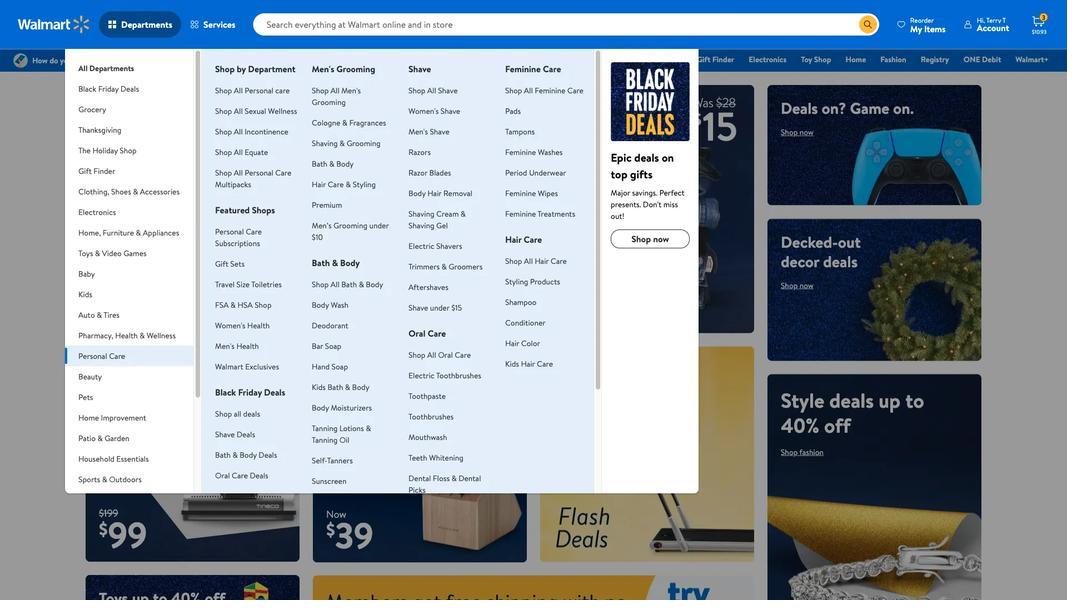 Task type: vqa. For each thing, say whether or not it's contained in the screenshot.


Task type: describe. For each thing, give the bounding box(es) containing it.
2 vertical spatial wellness
[[239, 491, 268, 501]]

kids inside 'dropdown button'
[[78, 289, 92, 300]]

health for men's
[[236, 340, 259, 351]]

shop all incontinence link
[[215, 126, 288, 137]]

shave up shop all shave
[[409, 63, 431, 75]]

home, furniture & appliances button
[[65, 222, 193, 243]]

oral for oral care deals
[[215, 470, 230, 481]]

care up 'shop all oral care' link
[[428, 327, 446, 340]]

finder for gift finder dropdown button
[[94, 165, 115, 176]]

toiletries
[[251, 279, 282, 290]]

shave deals link
[[215, 429, 255, 440]]

sexual wellness deals link
[[215, 491, 288, 501]]

1 vertical spatial departments
[[89, 63, 134, 73]]

supplies
[[78, 506, 106, 517]]

hair left color
[[505, 338, 519, 349]]

thanksgiving for thanksgiving dropdown button on the top
[[78, 124, 121, 135]]

men's grooming under $10 link
[[312, 220, 389, 242]]

essentials inside "dropdown button"
[[116, 453, 149, 464]]

wash
[[331, 299, 349, 310]]

1 horizontal spatial essentials
[[517, 54, 550, 65]]

epic deals on top gifts major savings. perfect presents. don't miss out!
[[611, 150, 685, 221]]

& inside dental floss & dental picks
[[452, 473, 457, 484]]

up to 40% off sports gear
[[554, 359, 650, 400]]

razors link
[[409, 146, 431, 157]]

auto & tires button
[[65, 305, 193, 325]]

toothpaste
[[409, 390, 446, 401]]

feminine care
[[505, 63, 561, 75]]

kids for bath & body
[[312, 382, 326, 392]]

multipacks
[[215, 179, 251, 190]]

up
[[554, 359, 573, 381]]

epic
[[611, 150, 632, 165]]

toothbrushes link
[[409, 411, 454, 422]]

& inside grocery & essentials link
[[510, 54, 515, 65]]

shop all oral care
[[409, 349, 471, 360]]

care inside dropdown button
[[109, 350, 125, 361]]

razors
[[409, 146, 431, 157]]

toy shop link
[[796, 53, 836, 65]]

savings.
[[632, 187, 658, 198]]

hair up products
[[535, 255, 549, 266]]

now for save big!
[[354, 306, 368, 316]]

40% inside style deals up to 40% off
[[781, 411, 820, 439]]

grooming inside shop all men's grooming
[[312, 96, 346, 107]]

fsa
[[215, 299, 229, 310]]

deals down bath & body deals
[[269, 491, 288, 501]]

thanksgiving button
[[65, 120, 193, 140]]

all for shop all equate
[[234, 146, 243, 157]]

Walmart Site-Wide search field
[[253, 13, 879, 36]]

electric toothbrushes link
[[409, 370, 481, 381]]

care left "up"
[[537, 358, 553, 369]]

& inside tanning lotions & tanning oil
[[366, 423, 371, 434]]

shop now link for deals on? game on.
[[781, 127, 814, 138]]

deals inside decked-out decor deals
[[823, 250, 858, 272]]

shave down shop all shave
[[441, 105, 460, 116]]

care down bath & body deals
[[232, 470, 248, 481]]

shop now link for save big!
[[326, 302, 377, 320]]

reorder
[[910, 15, 934, 25]]

1 bath & body from the top
[[312, 158, 354, 169]]

off for style deals up to 40% off
[[824, 411, 851, 439]]

black friday deals link
[[400, 53, 472, 65]]

save
[[326, 242, 397, 291]]

all up black friday deals dropdown button
[[78, 63, 88, 73]]

shop inside dropdown button
[[120, 145, 137, 156]]

finder for gift finder link
[[712, 54, 734, 65]]

sports & outdoors button
[[65, 469, 193, 490]]

hand
[[312, 361, 330, 372]]

care up shop all hair care link
[[524, 233, 542, 246]]

shaving cream & shaving gel link
[[409, 208, 466, 231]]

0 horizontal spatial styling
[[353, 179, 376, 190]]

walmart+
[[1016, 54, 1049, 65]]

was dollar $199, now dollar 99 group
[[86, 506, 147, 562]]

picks
[[409, 484, 426, 495]]

razor blades link
[[409, 167, 451, 178]]

women's for women's health
[[215, 320, 245, 331]]

washes
[[538, 146, 563, 157]]

debit
[[982, 54, 1001, 65]]

1 horizontal spatial styling
[[505, 276, 528, 287]]

health for women's
[[247, 320, 270, 331]]

now for home deals are served
[[345, 388, 359, 399]]

2 vertical spatial black
[[215, 386, 236, 399]]

sports
[[554, 378, 596, 400]]

electric for electric toothbrushes
[[409, 370, 435, 381]]

bath down $10
[[312, 257, 330, 269]]

bar soap link
[[312, 340, 341, 351]]

by
[[237, 63, 246, 75]]

shop all personal care multipacks link
[[215, 167, 291, 190]]

personal inside personal care subscriptions
[[215, 226, 244, 237]]

home for home
[[846, 54, 866, 65]]

health for pharmacy,
[[115, 330, 138, 341]]

shop by department
[[215, 63, 296, 75]]

registry link
[[916, 53, 954, 65]]

care down thanksgiving link
[[567, 85, 584, 96]]

all for shop all hair care
[[524, 255, 533, 266]]

lotions
[[339, 423, 364, 434]]

bath & body deals
[[215, 449, 277, 460]]

home deals are served
[[326, 359, 479, 381]]

shop all personal care multipacks
[[215, 167, 291, 190]]

friday for black friday deals dropdown button
[[98, 83, 119, 94]]

fashion link
[[876, 53, 911, 65]]

gifts
[[630, 166, 653, 182]]

$10
[[312, 232, 323, 242]]

1 tanning from the top
[[312, 423, 338, 434]]

on.
[[893, 97, 914, 119]]

fsa & hsa shop link
[[215, 299, 272, 310]]

men's inside shop all men's grooming
[[341, 85, 361, 96]]

shop now link for home deals are served
[[326, 388, 359, 399]]

kids bath & body link
[[312, 382, 369, 392]]

electronics button
[[65, 202, 193, 222]]

men's for men's health
[[215, 340, 235, 351]]

departments inside popup button
[[121, 18, 172, 31]]

holiday for 'the holiday shop' link
[[638, 54, 664, 65]]

hair up premium link
[[312, 179, 326, 190]]

kids for hair care
[[505, 358, 519, 369]]

shavers
[[436, 240, 462, 251]]

$ for 39
[[326, 517, 335, 542]]

& inside shaving cream & shaving gel
[[461, 208, 466, 219]]

grocery & essentials link
[[476, 53, 555, 65]]

big!
[[406, 242, 463, 291]]

shop all personal care link
[[215, 85, 290, 96]]

sports & outdoors
[[78, 474, 142, 485]]

body moisturizers link
[[312, 402, 372, 413]]

wellness for pharmacy, health & wellness
[[147, 330, 176, 341]]

shaving cream & shaving gel
[[409, 208, 466, 231]]

feminine washes
[[505, 146, 563, 157]]

to for home
[[126, 278, 144, 305]]

registry
[[921, 54, 949, 65]]

shaving for shaving cream & shaving gel
[[409, 208, 434, 219]]

feminine treatments link
[[505, 208, 575, 219]]

now down 'don't'
[[653, 233, 669, 245]]

deals up shop all shave link
[[448, 54, 467, 65]]

bath & body deals link
[[215, 449, 277, 460]]

& inside seasonal decor & party supplies
[[132, 494, 137, 505]]

home for home deals are served
[[326, 359, 367, 381]]

feminine down feminine care
[[535, 85, 566, 96]]

2 vertical spatial shaving
[[409, 220, 434, 231]]

aftershaves
[[409, 282, 448, 292]]

bath down shave deals
[[215, 449, 231, 460]]

care up shop all feminine care
[[543, 63, 561, 75]]

grooming up shop all men's grooming link
[[336, 63, 375, 75]]

care down bath & body link
[[328, 179, 344, 190]]

period underwear link
[[505, 167, 566, 178]]

one debit link
[[959, 53, 1006, 65]]

shaving for shaving & grooming
[[312, 138, 338, 148]]

shop now for home deals up to 30% off
[[99, 338, 132, 349]]

electric for electric shavers
[[409, 240, 435, 251]]

deals up oral care deals link
[[259, 449, 277, 460]]

decked-out decor deals
[[781, 231, 861, 272]]

appliances
[[143, 227, 179, 238]]

shave down aftershaves link
[[409, 302, 428, 313]]

electronics for electronics dropdown button
[[78, 207, 116, 217]]

0 horizontal spatial sexual
[[215, 491, 237, 501]]

dental floss & dental picks link
[[409, 473, 481, 495]]

shop all feminine care link
[[505, 85, 584, 96]]

oral for oral care
[[409, 327, 426, 340]]

now for high tech gifts, huge savings
[[118, 146, 132, 157]]

bath down hand soap link
[[328, 382, 343, 392]]

bath up wash at the left
[[341, 279, 357, 290]]

electronics link
[[744, 53, 792, 65]]

1 vertical spatial toothbrushes
[[409, 411, 454, 422]]

all for shop all bath & body
[[331, 279, 340, 290]]

furniture
[[103, 227, 134, 238]]

& inside home, furniture & appliances "dropdown button"
[[136, 227, 141, 238]]

moisturizers
[[331, 402, 372, 413]]

video
[[102, 248, 122, 258]]

shop inside shop all men's grooming
[[312, 85, 329, 96]]

hair down razor blades
[[428, 188, 442, 198]]

3
[[1042, 13, 1046, 22]]

to inside up to 40% off sports gear
[[577, 359, 592, 381]]

deals right all
[[243, 408, 260, 419]]

grooming down fragrances
[[347, 138, 381, 148]]

grocery for grocery & essentials
[[481, 54, 508, 65]]

shave down all
[[215, 429, 235, 440]]

0 vertical spatial toothbrushes
[[436, 370, 481, 381]]

40% inside up to 40% off sports gear
[[595, 359, 625, 381]]

feminine for feminine care
[[505, 63, 541, 75]]

grocery button
[[65, 99, 193, 120]]

toy shop
[[801, 54, 831, 65]]

pharmacy, health & wellness button
[[65, 325, 193, 346]]

now for home deals up to 30% off
[[118, 338, 132, 349]]

all for shop all men's grooming
[[331, 85, 340, 96]]

reorder my items
[[910, 15, 946, 35]]

wellness for shop all sexual wellness
[[268, 105, 297, 116]]

seasonal decor & party supplies button
[[65, 490, 193, 522]]

deals up bath & body deals
[[237, 429, 255, 440]]

deals inside dropdown button
[[121, 83, 139, 94]]

deals down exclusives
[[264, 386, 285, 399]]

treatments
[[538, 208, 575, 219]]

decor
[[109, 494, 130, 505]]

services
[[203, 18, 235, 31]]

all for shop all sexual wellness
[[234, 105, 243, 116]]

electric shavers link
[[409, 240, 462, 251]]

deals for home deals up to 30% off
[[156, 253, 201, 280]]

now for deals on? game on.
[[800, 127, 814, 138]]

cologne & fragrances
[[312, 117, 386, 128]]

holiday for the holiday shop dropdown button
[[93, 145, 118, 156]]

personal up shop all sexual wellness
[[245, 85, 273, 96]]

off inside up to 40% off sports gear
[[629, 359, 650, 381]]

shop now for decked-out decor deals
[[781, 280, 814, 291]]

& inside patio & garden dropdown button
[[98, 433, 103, 444]]

hand soap link
[[312, 361, 348, 372]]

2 horizontal spatial oral
[[438, 349, 453, 360]]



Task type: locate. For each thing, give the bounding box(es) containing it.
electronics for electronics link
[[749, 54, 787, 65]]

1 horizontal spatial black
[[215, 386, 236, 399]]

2 vertical spatial off
[[824, 411, 851, 439]]

black for black friday deals dropdown button
[[78, 83, 96, 94]]

the for 'the holiday shop' link
[[624, 54, 636, 65]]

0 vertical spatial gift finder
[[697, 54, 734, 65]]

the for the holiday shop dropdown button
[[78, 145, 91, 156]]

cologne
[[312, 117, 340, 128]]

2 vertical spatial to
[[906, 386, 924, 414]]

tanning left oil
[[312, 434, 338, 445]]

black down "all departments"
[[78, 83, 96, 94]]

women's for women's shave
[[409, 105, 439, 116]]

the holiday shop for the holiday shop dropdown button
[[78, 145, 137, 156]]

feminine wipes link
[[505, 188, 558, 198]]

gift finder inside dropdown button
[[78, 165, 115, 176]]

0 horizontal spatial holiday
[[93, 145, 118, 156]]

kids down hand
[[312, 382, 326, 392]]

the
[[624, 54, 636, 65], [78, 145, 91, 156]]

search icon image
[[864, 20, 873, 29]]

1 vertical spatial friday
[[98, 83, 119, 94]]

1 horizontal spatial electronics
[[749, 54, 787, 65]]

baby button
[[65, 263, 193, 284]]

0 horizontal spatial dental
[[409, 473, 431, 484]]

0 vertical spatial under
[[369, 220, 389, 231]]

all for shop all feminine care
[[524, 85, 533, 96]]

shop now link for decked-out decor deals
[[781, 280, 814, 291]]

grocery inside dropdown button
[[78, 104, 106, 115]]

0 horizontal spatial gift finder
[[78, 165, 115, 176]]

home inside "dropdown button"
[[78, 412, 99, 423]]

bath up hair care & styling
[[312, 158, 327, 169]]

the holiday shop for 'the holiday shop' link
[[624, 54, 683, 65]]

1 horizontal spatial up
[[879, 386, 901, 414]]

0 vertical spatial gift
[[697, 54, 711, 65]]

1 horizontal spatial 40%
[[781, 411, 820, 439]]

0 vertical spatial bath & body
[[312, 158, 354, 169]]

black up all
[[215, 386, 236, 399]]

finder left electronics link
[[712, 54, 734, 65]]

1 vertical spatial to
[[577, 359, 592, 381]]

wellness inside dropdown button
[[147, 330, 176, 341]]

account
[[977, 22, 1009, 34]]

body hair removal
[[409, 188, 472, 198]]

0 vertical spatial soap
[[325, 340, 341, 351]]

men's for men's grooming
[[312, 63, 334, 75]]

1 vertical spatial gift finder
[[78, 165, 115, 176]]

deals down appliances
[[156, 253, 201, 280]]

0 horizontal spatial friday
[[98, 83, 119, 94]]

deals inside epic deals on top gifts major savings. perfect presents. don't miss out!
[[634, 150, 659, 165]]

friday inside dropdown button
[[98, 83, 119, 94]]

toys
[[78, 248, 93, 258]]

styling down bath & body link
[[353, 179, 376, 190]]

1 horizontal spatial off
[[629, 359, 650, 381]]

hair
[[312, 179, 326, 190], [428, 188, 442, 198], [505, 233, 522, 246], [535, 255, 549, 266], [505, 338, 519, 349], [521, 358, 535, 369]]

Search search field
[[253, 13, 879, 36]]

1 vertical spatial kids
[[505, 358, 519, 369]]

gift for gift sets link
[[215, 258, 228, 269]]

the right thanksgiving link
[[624, 54, 636, 65]]

shop inside shop all personal care multipacks
[[215, 167, 232, 178]]

all for shop all personal care multipacks
[[234, 167, 243, 178]]

products
[[530, 276, 560, 287]]

kids down hair color link
[[505, 358, 519, 369]]

health down auto & tires "dropdown button"
[[115, 330, 138, 341]]

fashion
[[800, 447, 824, 458]]

subscriptions
[[215, 238, 260, 248]]

& inside clothing, shoes & accessories dropdown button
[[133, 186, 138, 197]]

0 horizontal spatial to
[[126, 278, 144, 305]]

up for home deals up to 30% off
[[99, 278, 121, 305]]

0 vertical spatial 40%
[[595, 359, 625, 381]]

soap right 'bar'
[[325, 340, 341, 351]]

to inside style deals up to 40% off
[[906, 386, 924, 414]]

2 electric from the top
[[409, 370, 435, 381]]

up inside home deals up to 30% off
[[99, 278, 121, 305]]

care up products
[[551, 255, 567, 266]]

hi,
[[977, 15, 985, 25]]

gear
[[600, 378, 630, 400]]

soap for hand soap
[[332, 361, 348, 372]]

now dollar 39 null group
[[313, 507, 373, 563]]

on?
[[822, 97, 846, 119]]

to inside home deals up to 30% off
[[126, 278, 144, 305]]

0 horizontal spatial the
[[78, 145, 91, 156]]

$ for 99
[[99, 517, 108, 541]]

black friday deals up shop all deals
[[215, 386, 285, 399]]

0 horizontal spatial 40%
[[595, 359, 625, 381]]

thanksgiving for thanksgiving link
[[565, 54, 609, 65]]

feminine for feminine treatments
[[505, 208, 536, 219]]

all for shop all personal care
[[234, 85, 243, 96]]

home,
[[78, 227, 101, 238]]

accessories
[[140, 186, 180, 197]]

0 vertical spatial finder
[[712, 54, 734, 65]]

hair up shop all hair care link
[[505, 233, 522, 246]]

gift finder for gift finder dropdown button
[[78, 165, 115, 176]]

perfect
[[659, 187, 685, 198]]

men's shave
[[409, 126, 450, 137]]

men's health
[[215, 340, 259, 351]]

oral up 'shop all oral care' link
[[409, 327, 426, 340]]

0 horizontal spatial off
[[99, 303, 125, 330]]

1 vertical spatial styling
[[505, 276, 528, 287]]

oral down bath & body deals
[[215, 470, 230, 481]]

0 vertical spatial holiday
[[638, 54, 664, 65]]

off inside home deals up to 30% off
[[99, 303, 125, 330]]

personal care image
[[611, 62, 690, 141]]

deals up sexual wellness deals on the bottom of page
[[250, 470, 268, 481]]

thanksgiving link
[[560, 53, 614, 65]]

shop all men's grooming link
[[312, 85, 361, 107]]

deals for style deals up to 40% off
[[829, 386, 874, 414]]

0 vertical spatial styling
[[353, 179, 376, 190]]

shave deals
[[215, 429, 255, 440]]

1 horizontal spatial oral
[[409, 327, 426, 340]]

savings
[[99, 117, 148, 138]]

toothbrushes down shop all oral care
[[436, 370, 481, 381]]

grooming right the men's
[[334, 220, 368, 231]]

1 horizontal spatial the
[[624, 54, 636, 65]]

personal care subscriptions
[[215, 226, 262, 248]]

oral care deals
[[215, 470, 268, 481]]

personal inside dropdown button
[[78, 350, 107, 361]]

1 horizontal spatial black friday deals
[[215, 386, 285, 399]]

soap right hand
[[332, 361, 348, 372]]

$ inside "now $ 39"
[[326, 517, 335, 542]]

deals right decor
[[823, 250, 858, 272]]

shop now for home deals are served
[[326, 388, 359, 399]]

sunscreen link
[[312, 476, 347, 486]]

kids hair care link
[[505, 358, 553, 369]]

0 horizontal spatial $
[[99, 517, 108, 541]]

1 horizontal spatial kids
[[312, 382, 326, 392]]

grooming up cologne
[[312, 96, 346, 107]]

gift right 'the holiday shop' link
[[697, 54, 711, 65]]

on
[[662, 150, 674, 165]]

deals for home deals are served
[[371, 359, 405, 381]]

kids button
[[65, 284, 193, 305]]

care up the subscriptions
[[246, 226, 262, 237]]

0 horizontal spatial black friday deals
[[78, 83, 139, 94]]

1 horizontal spatial sexual
[[245, 105, 266, 116]]

1 vertical spatial under
[[430, 302, 450, 313]]

now down deals on? game on.
[[800, 127, 814, 138]]

thanksgiving down high
[[78, 124, 121, 135]]

now right wash at the left
[[354, 306, 368, 316]]

men's health link
[[215, 340, 259, 351]]

$199
[[99, 506, 118, 520]]

electric up trimmers
[[409, 240, 435, 251]]

black friday deals for black friday deals link
[[405, 54, 467, 65]]

$15
[[451, 302, 462, 313]]

holiday inside dropdown button
[[93, 145, 118, 156]]

now for decked-out decor deals
[[800, 280, 814, 291]]

personal down "equate"
[[245, 167, 273, 178]]

shaving left the cream
[[409, 208, 434, 219]]

electronics left toy
[[749, 54, 787, 65]]

featured shops
[[215, 204, 275, 216]]

2 horizontal spatial to
[[906, 386, 924, 414]]

1 horizontal spatial gift finder
[[697, 54, 734, 65]]

feminine washes link
[[505, 146, 563, 157]]

grocery & essentials
[[481, 54, 550, 65]]

grocery for grocery
[[78, 104, 106, 115]]

1 horizontal spatial grocery
[[481, 54, 508, 65]]

0 vertical spatial the holiday shop
[[624, 54, 683, 65]]

care inside personal care subscriptions
[[246, 226, 262, 237]]

trimmers & groomers link
[[409, 261, 483, 272]]

care inside shop all personal care multipacks
[[275, 167, 291, 178]]

1 vertical spatial black
[[78, 83, 96, 94]]

deals left are on the bottom of page
[[371, 359, 405, 381]]

care
[[543, 63, 561, 75], [567, 85, 584, 96], [275, 167, 291, 178], [328, 179, 344, 190], [246, 226, 262, 237], [524, 233, 542, 246], [551, 255, 567, 266], [428, 327, 446, 340], [455, 349, 471, 360], [109, 350, 125, 361], [537, 358, 553, 369], [232, 470, 248, 481]]

home for home deals up to 30% off
[[99, 253, 151, 280]]

all left "equate"
[[234, 146, 243, 157]]

shop now for deals on? game on.
[[781, 127, 814, 138]]

now up gift finder dropdown button
[[118, 146, 132, 157]]

finder inside dropdown button
[[94, 165, 115, 176]]

health up walmart exclusives
[[236, 340, 259, 351]]

soap for bar soap
[[325, 340, 341, 351]]

all down "men's grooming"
[[331, 85, 340, 96]]

to for style
[[906, 386, 924, 414]]

thanksgiving inside dropdown button
[[78, 124, 121, 135]]

men's grooming under $10
[[312, 220, 389, 242]]

& inside sports & outdoors dropdown button
[[102, 474, 107, 485]]

friday up shop all deals
[[238, 386, 262, 399]]

hand soap
[[312, 361, 348, 372]]

services button
[[181, 11, 244, 38]]

1 vertical spatial 40%
[[781, 411, 820, 439]]

black friday deals
[[405, 54, 467, 65], [78, 83, 139, 94], [215, 386, 285, 399]]

0 horizontal spatial grocery
[[78, 104, 106, 115]]

2 tanning from the top
[[312, 434, 338, 445]]

personal inside shop all personal care multipacks
[[245, 167, 273, 178]]

bath & body up hair care & styling
[[312, 158, 354, 169]]

feminine down tampons link
[[505, 146, 536, 157]]

deals right style
[[829, 386, 874, 414]]

premium
[[312, 199, 342, 210]]

deals up grocery dropdown button
[[121, 83, 139, 94]]

1 vertical spatial the
[[78, 145, 91, 156]]

black friday deals inside dropdown button
[[78, 83, 139, 94]]

1 vertical spatial up
[[879, 386, 901, 414]]

dental up "picks"
[[409, 473, 431, 484]]

oil
[[339, 434, 349, 445]]

the up clothing,
[[78, 145, 91, 156]]

shop all shave link
[[409, 85, 458, 96]]

up for style deals up to 40% off
[[879, 386, 901, 414]]

shave under $15 link
[[409, 302, 462, 313]]

1 vertical spatial essentials
[[116, 453, 149, 464]]

1 dental from the left
[[409, 473, 431, 484]]

huge
[[209, 97, 243, 119]]

gift finder for gift finder link
[[697, 54, 734, 65]]

0 horizontal spatial black
[[78, 83, 96, 94]]

deals up gifts
[[634, 150, 659, 165]]

1 horizontal spatial finder
[[712, 54, 734, 65]]

bath & body up the shop all bath & body link
[[312, 257, 360, 269]]

all departments link
[[65, 49, 193, 78]]

0 vertical spatial departments
[[121, 18, 172, 31]]

all down 'by'
[[234, 85, 243, 96]]

1 horizontal spatial thanksgiving
[[565, 54, 609, 65]]

grocery up savings
[[78, 104, 106, 115]]

1 vertical spatial thanksgiving
[[78, 124, 121, 135]]

fsa & hsa shop
[[215, 299, 272, 310]]

finder
[[712, 54, 734, 65], [94, 165, 115, 176]]

1 electric from the top
[[409, 240, 435, 251]]

shop now link for high tech gifts, huge savings
[[99, 146, 132, 157]]

all inside shop all personal care multipacks
[[234, 167, 243, 178]]

home inside home deals up to 30% off
[[99, 253, 151, 280]]

deals left on?
[[781, 97, 818, 119]]

essentials down patio & garden dropdown button
[[116, 453, 149, 464]]

0 vertical spatial to
[[126, 278, 144, 305]]

40% right "up"
[[595, 359, 625, 381]]

walmart+ link
[[1011, 53, 1054, 65]]

shave under $15
[[409, 302, 462, 313]]

seasonal
[[78, 494, 108, 505]]

0 vertical spatial tanning
[[312, 423, 338, 434]]

shop fashion
[[781, 447, 824, 458]]

cologne & fragrances link
[[312, 117, 386, 128]]

deodorant
[[312, 320, 348, 331]]

presents.
[[611, 199, 641, 210]]

feminine
[[505, 63, 541, 75], [535, 85, 566, 96], [505, 146, 536, 157], [505, 188, 536, 198], [505, 208, 536, 219]]

2 horizontal spatial friday
[[425, 54, 446, 65]]

0 horizontal spatial finder
[[94, 165, 115, 176]]

0 vertical spatial black
[[405, 54, 424, 65]]

2 vertical spatial friday
[[238, 386, 262, 399]]

1 vertical spatial finder
[[94, 165, 115, 176]]

men's up the razors link
[[409, 126, 428, 137]]

all departments
[[78, 63, 134, 73]]

the holiday shop inside dropdown button
[[78, 145, 137, 156]]

men's grooming
[[312, 63, 375, 75]]

0 vertical spatial up
[[99, 278, 121, 305]]

travel size toiletries
[[215, 279, 282, 290]]

razor blades
[[409, 167, 451, 178]]

friday for black friday deals link
[[425, 54, 446, 65]]

0 horizontal spatial kids
[[78, 289, 92, 300]]

black friday deals for black friday deals dropdown button
[[78, 83, 139, 94]]

& inside toys & video games "dropdown button"
[[95, 248, 100, 258]]

deals inside style deals up to 40% off
[[829, 386, 874, 414]]

0 vertical spatial friday
[[425, 54, 446, 65]]

shop now for save big!
[[335, 306, 368, 316]]

off inside style deals up to 40% off
[[824, 411, 851, 439]]

deals inside home deals up to 30% off
[[156, 253, 201, 280]]

essentials up shop all feminine care
[[517, 54, 550, 65]]

$ inside $199 $ 99
[[99, 517, 108, 541]]

sexual down oral care deals
[[215, 491, 237, 501]]

black inside dropdown button
[[78, 83, 96, 94]]

shop now for high tech gifts, huge savings
[[99, 146, 132, 157]]

1 vertical spatial tanning
[[312, 434, 338, 445]]

1 vertical spatial women's
[[215, 320, 245, 331]]

all for shop all oral care
[[427, 349, 436, 360]]

2 horizontal spatial black friday deals
[[405, 54, 467, 65]]

shop all men's grooming
[[312, 85, 361, 107]]

1 vertical spatial bath & body
[[312, 257, 360, 269]]

0 horizontal spatial wellness
[[147, 330, 176, 341]]

personal care
[[78, 350, 125, 361]]

feminine up shop all feminine care
[[505, 63, 541, 75]]

gift for gift finder link
[[697, 54, 711, 65]]

shop now link for home deals up to 30% off
[[99, 338, 132, 349]]

feminine for feminine washes
[[505, 146, 536, 157]]

gift inside dropdown button
[[78, 165, 92, 176]]

2 horizontal spatial off
[[824, 411, 851, 439]]

up inside style deals up to 40% off
[[879, 386, 901, 414]]

shop fashion link
[[781, 447, 824, 458]]

0 vertical spatial off
[[99, 303, 125, 330]]

1 vertical spatial wellness
[[147, 330, 176, 341]]

deals for epic deals on top gifts major savings. perfect presents. don't miss out!
[[634, 150, 659, 165]]

toy
[[801, 54, 812, 65]]

wellness down care
[[268, 105, 297, 116]]

deodorant link
[[312, 320, 348, 331]]

electronics down clothing,
[[78, 207, 116, 217]]

men's down "men's grooming"
[[341, 85, 361, 96]]

1 vertical spatial black friday deals
[[78, 83, 139, 94]]

2 vertical spatial black friday deals
[[215, 386, 285, 399]]

0 vertical spatial sexual
[[245, 105, 266, 116]]

0 vertical spatial essentials
[[517, 54, 550, 65]]

high tech gifts, huge savings
[[99, 97, 243, 138]]

gift for gift finder dropdown button
[[78, 165, 92, 176]]

all for shop all incontinence
[[234, 126, 243, 137]]

pets button
[[65, 387, 193, 407]]

men's for men's shave
[[409, 126, 428, 137]]

equate
[[245, 146, 268, 157]]

gift left sets
[[215, 258, 228, 269]]

wellness down oral care deals
[[239, 491, 268, 501]]

care up electric toothbrushes link
[[455, 349, 471, 360]]

0 horizontal spatial under
[[369, 220, 389, 231]]

30%
[[149, 278, 186, 305]]

patio & garden button
[[65, 428, 193, 449]]

& inside auto & tires "dropdown button"
[[97, 309, 102, 320]]

all up styling products
[[524, 255, 533, 266]]

grooming inside men's grooming under $10
[[334, 220, 368, 231]]

health inside dropdown button
[[115, 330, 138, 341]]

styling up shampoo
[[505, 276, 528, 287]]

1 vertical spatial soap
[[332, 361, 348, 372]]

size
[[237, 279, 250, 290]]

1 horizontal spatial holiday
[[638, 54, 664, 65]]

& inside pharmacy, health & wellness dropdown button
[[140, 330, 145, 341]]

0 horizontal spatial thanksgiving
[[78, 124, 121, 135]]

teeth whitening
[[409, 452, 464, 463]]

seasonal decor & party supplies
[[78, 494, 157, 517]]

2 horizontal spatial wellness
[[268, 105, 297, 116]]

0 vertical spatial shaving
[[312, 138, 338, 148]]

$
[[99, 517, 108, 541], [326, 517, 335, 542]]

walmart image
[[18, 16, 90, 33]]

all up shop all incontinence
[[234, 105, 243, 116]]

off for home deals up to 30% off
[[99, 303, 125, 330]]

out!
[[611, 210, 625, 221]]

terry
[[987, 15, 1001, 25]]

personal up the subscriptions
[[215, 226, 244, 237]]

electronics inside dropdown button
[[78, 207, 116, 217]]

feminine wipes
[[505, 188, 558, 198]]

now down decor
[[800, 280, 814, 291]]

style deals up to 40% off
[[781, 386, 924, 439]]

all inside shop all men's grooming
[[331, 85, 340, 96]]

0 horizontal spatial women's
[[215, 320, 245, 331]]

personal
[[245, 85, 273, 96], [245, 167, 273, 178], [215, 226, 244, 237], [78, 350, 107, 361]]

feminine for feminine wipes
[[505, 188, 536, 198]]

deals
[[448, 54, 467, 65], [121, 83, 139, 94], [781, 97, 818, 119], [264, 386, 285, 399], [237, 429, 255, 440], [259, 449, 277, 460], [250, 470, 268, 481], [269, 491, 288, 501]]

clothing,
[[78, 186, 109, 197]]

gift finder button
[[65, 161, 193, 181]]

now up personal care on the bottom left of the page
[[118, 338, 132, 349]]

2 horizontal spatial black
[[405, 54, 424, 65]]

all down oral care
[[427, 349, 436, 360]]

1 horizontal spatial $
[[326, 517, 335, 542]]

shave down women's shave
[[430, 126, 450, 137]]

sexual down shop all personal care
[[245, 105, 266, 116]]

home for home improvement
[[78, 412, 99, 423]]

0 vertical spatial thanksgiving
[[565, 54, 609, 65]]

0 horizontal spatial oral
[[215, 470, 230, 481]]

all up wash at the left
[[331, 279, 340, 290]]

black friday deals button
[[65, 78, 193, 99]]

2 bath & body from the top
[[312, 257, 360, 269]]

2 vertical spatial gift
[[215, 258, 228, 269]]

shaving left gel
[[409, 220, 434, 231]]

0 horizontal spatial gift
[[78, 165, 92, 176]]

hair down color
[[521, 358, 535, 369]]

black for black friday deals link
[[405, 54, 424, 65]]

shop all deals
[[215, 408, 260, 419]]

dental right 'floss' in the left of the page
[[459, 473, 481, 484]]

shave up women's shave
[[438, 85, 458, 96]]

gift up clothing,
[[78, 165, 92, 176]]

the inside dropdown button
[[78, 145, 91, 156]]

under inside men's grooming under $10
[[369, 220, 389, 231]]

2 horizontal spatial kids
[[505, 358, 519, 369]]

self-tanners
[[312, 455, 353, 466]]

electric shavers
[[409, 240, 462, 251]]

0 vertical spatial oral
[[409, 327, 426, 340]]

holiday
[[638, 54, 664, 65], [93, 145, 118, 156]]

finder up clothing,
[[94, 165, 115, 176]]

1 horizontal spatial the holiday shop
[[624, 54, 683, 65]]

2 dental from the left
[[459, 473, 481, 484]]

0 horizontal spatial the holiday shop
[[78, 145, 137, 156]]

2 vertical spatial kids
[[312, 382, 326, 392]]

all for shop all shave
[[427, 85, 436, 96]]

oral up electric toothbrushes link
[[438, 349, 453, 360]]

black friday deals up shop all shave
[[405, 54, 467, 65]]

feminine down period
[[505, 188, 536, 198]]

health down hsa
[[247, 320, 270, 331]]

under left $15 at the bottom left
[[430, 302, 450, 313]]



